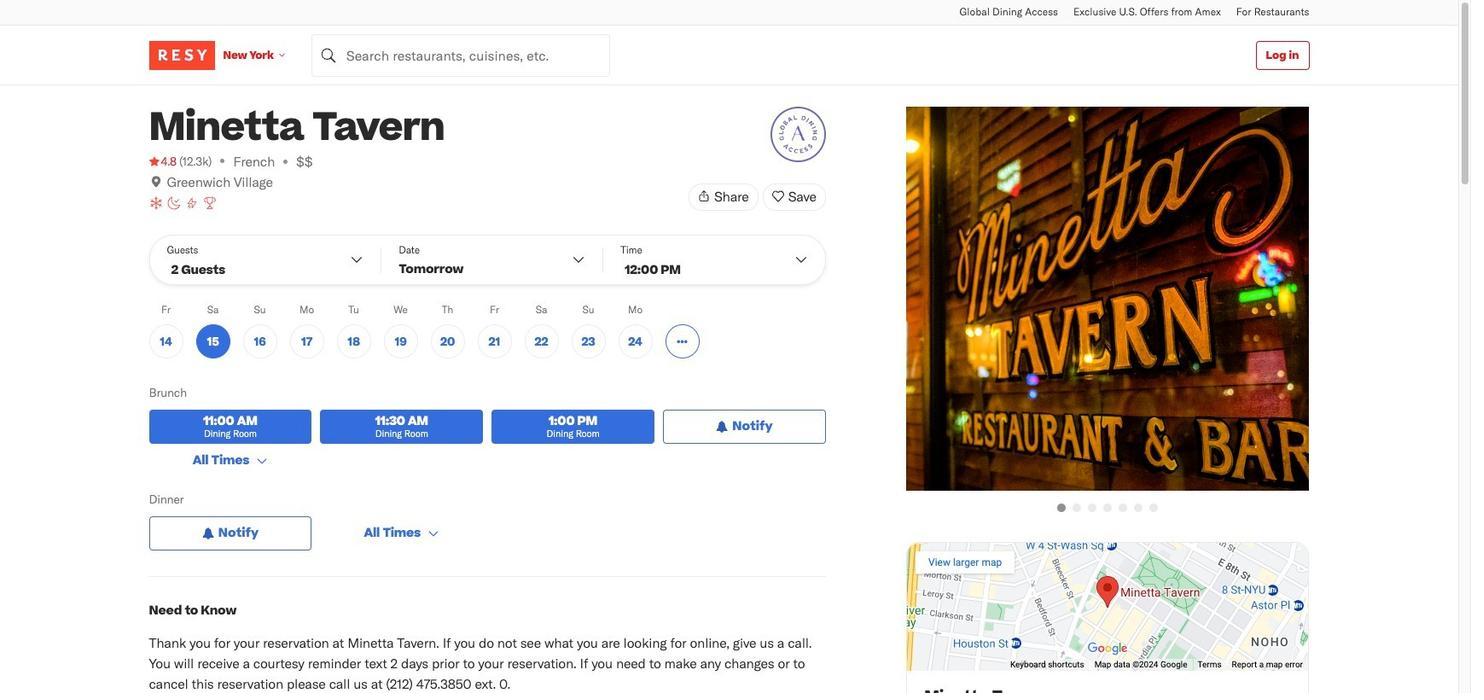 Task type: describe. For each thing, give the bounding box(es) containing it.
Search restaurants, cuisines, etc. text field
[[311, 34, 610, 76]]

4.8 out of 5 stars image
[[149, 153, 177, 170]]



Task type: vqa. For each thing, say whether or not it's contained in the screenshot.
4.8 out of 5 stars image
yes



Task type: locate. For each thing, give the bounding box(es) containing it.
None field
[[311, 34, 610, 76]]



